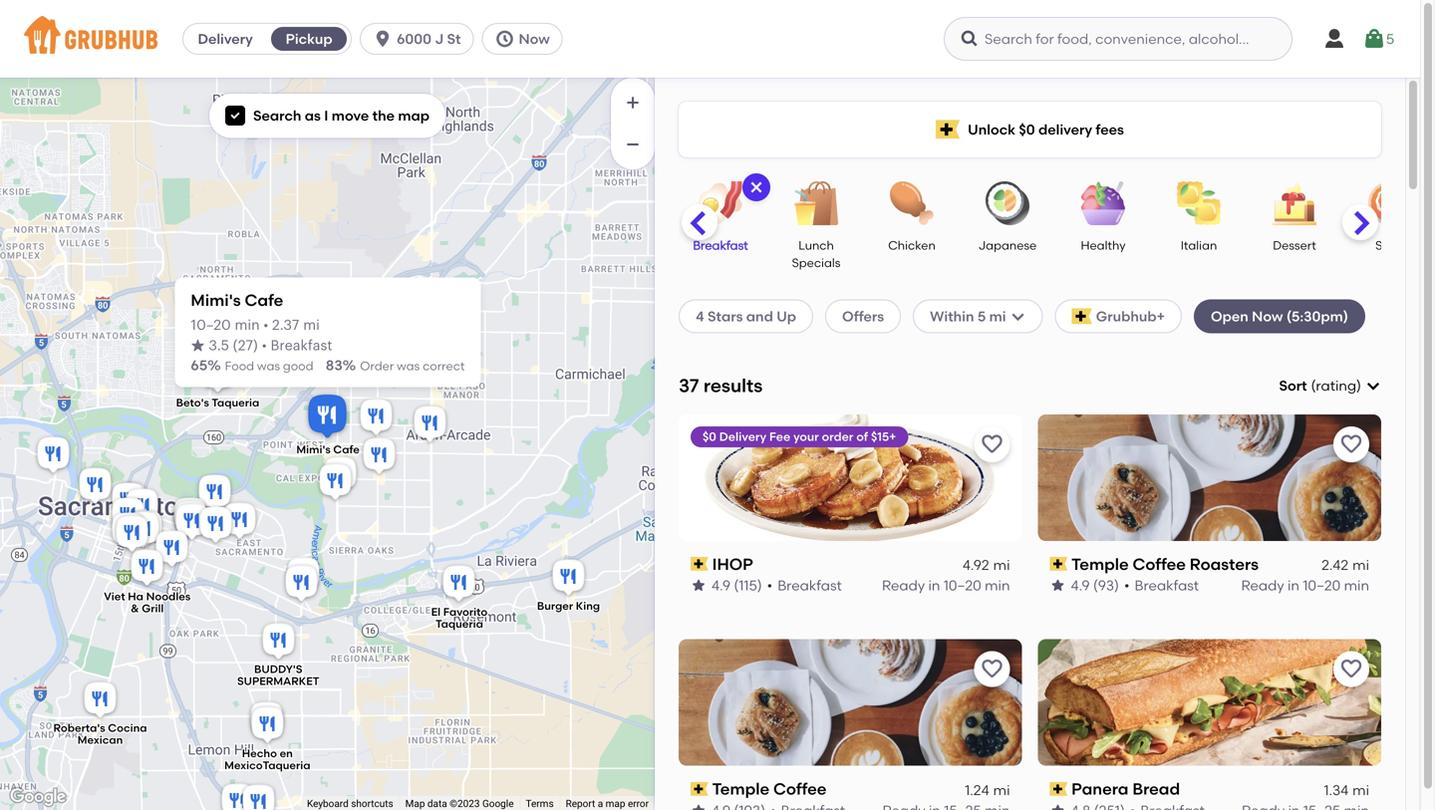 Task type: locate. For each thing, give the bounding box(es) containing it.
within 5 mi
[[930, 308, 1007, 325]]

0 vertical spatial )
[[253, 339, 258, 353]]

now
[[519, 30, 550, 47], [1253, 308, 1284, 325]]

grubhub+
[[1097, 308, 1166, 325]]

report a map error
[[566, 798, 649, 810]]

0 vertical spatial delivery
[[198, 30, 253, 47]]

4.9 down ihop at the bottom of page
[[712, 577, 731, 594]]

and
[[747, 308, 774, 325]]

1.24 mi
[[966, 782, 1011, 799]]

1 vertical spatial grubhub plus flag logo image
[[1073, 309, 1093, 325]]

viet
[[104, 590, 125, 604]]

mexican
[[77, 734, 123, 748]]

1.34
[[1325, 782, 1349, 799]]

rating image
[[191, 339, 205, 352]]

breakfast down temple coffee roasters
[[1135, 577, 1200, 594]]

0 vertical spatial $0
[[1020, 121, 1036, 138]]

1 horizontal spatial temple
[[1072, 555, 1129, 574]]

0 vertical spatial map
[[398, 107, 430, 124]]

pressed retail image
[[108, 510, 148, 554]]

google image
[[5, 785, 71, 811]]

mi right 2.42
[[1353, 557, 1370, 574]]

mimi's up '3.5'
[[191, 291, 241, 310]]

svg image inside now button
[[495, 29, 515, 49]]

capitol garage coffee image
[[110, 480, 150, 524]]

None field
[[1280, 376, 1382, 396]]

0 vertical spatial now
[[519, 30, 550, 47]]

0 horizontal spatial cafe
[[245, 291, 283, 310]]

2 horizontal spatial 10–20
[[1304, 577, 1341, 594]]

subscription pass image
[[691, 558, 709, 571], [691, 783, 709, 797]]

2 ready in 10–20 min from the left
[[1242, 577, 1370, 594]]

bober tea & coffee image
[[122, 486, 162, 530]]

temple coffee roasters logo image
[[1039, 415, 1382, 541]]

chitas taqueria image
[[123, 509, 163, 553]]

( for 27
[[233, 339, 238, 353]]

breakfast for 4.9 (93)
[[1135, 577, 1200, 594]]

svg image
[[1363, 27, 1387, 51], [373, 29, 393, 49], [229, 110, 241, 122], [749, 179, 765, 195], [1011, 309, 1027, 325]]

ready
[[882, 577, 926, 594], [1242, 577, 1285, 594]]

cracker barrel image
[[321, 454, 360, 498]]

mimi's for mimi's cafe
[[297, 443, 331, 457]]

% left order
[[343, 357, 356, 374]]

4.9 (115)
[[712, 577, 763, 594]]

0 horizontal spatial was
[[257, 359, 280, 373]]

0 vertical spatial subscription pass image
[[691, 558, 709, 571]]

temple
[[1072, 555, 1129, 574], [713, 780, 770, 799]]

min for ihop
[[985, 577, 1011, 594]]

data
[[428, 798, 447, 810]]

1 horizontal spatial grubhub plus flag logo image
[[1073, 309, 1093, 325]]

0 vertical spatial cafe
[[245, 291, 283, 310]]

0 horizontal spatial delivery
[[198, 30, 253, 47]]

hecho
[[242, 747, 277, 761]]

subscription pass image
[[1051, 558, 1068, 571], [1051, 783, 1068, 797]]

california burrito image
[[359, 435, 399, 479]]

panera bread image
[[316, 461, 356, 505]]

healthy image
[[1069, 181, 1139, 225]]

1 vertical spatial $0
[[703, 430, 717, 444]]

1 subscription pass image from the top
[[691, 558, 709, 571]]

delivery left pickup "button"
[[198, 30, 253, 47]]

1 vertical spatial subscription pass image
[[691, 783, 709, 797]]

0 horizontal spatial ready
[[882, 577, 926, 594]]

1 horizontal spatial cafe
[[333, 443, 360, 457]]

order
[[822, 430, 854, 444]]

1 vertical spatial )
[[1357, 377, 1362, 394]]

in for ihop
[[929, 577, 941, 594]]

0 horizontal spatial 10–20
[[191, 319, 231, 333]]

temple coffee roasters image
[[152, 528, 192, 572]]

mimi's inside mimi's cafe 10–20 min • 2.37 mi
[[191, 291, 241, 310]]

% for 65
[[207, 357, 221, 374]]

1 vertical spatial subscription pass image
[[1051, 783, 1068, 797]]

0 horizontal spatial mimi's
[[191, 291, 241, 310]]

breakfast for 27
[[271, 339, 333, 353]]

save this restaurant image
[[1340, 433, 1364, 457], [981, 658, 1005, 682], [1340, 658, 1364, 682]]

minus icon image
[[623, 135, 643, 155]]

en
[[280, 747, 293, 761]]

1 horizontal spatial in
[[1288, 577, 1300, 594]]

mimi's
[[191, 291, 241, 310], [297, 443, 331, 457]]

1 vertical spatial coffee
[[774, 780, 827, 799]]

new kathmandu kitchen image
[[196, 504, 236, 548]]

ready in 10–20 min down 2.42
[[1242, 577, 1370, 594]]

ready in 10–20 min down 4.92
[[882, 577, 1011, 594]]

1 4.9 from the left
[[712, 577, 731, 594]]

los inmortales taqueria image
[[356, 396, 396, 440]]

1 ready from the left
[[882, 577, 926, 594]]

( inside map region
[[233, 339, 238, 353]]

map data ©2023 google
[[406, 798, 514, 810]]

0 horizontal spatial min
[[235, 319, 260, 333]]

map right a
[[606, 798, 626, 810]]

within
[[930, 308, 975, 325]]

4.9 (93)
[[1071, 577, 1120, 594]]

save this restaurant button
[[975, 427, 1011, 462], [1334, 427, 1370, 462], [975, 652, 1011, 688], [1334, 652, 1370, 688]]

j
[[435, 30, 444, 47]]

proceed to checkout button
[[1118, 729, 1385, 765]]

• breakfast down temple coffee roasters
[[1125, 577, 1200, 594]]

was right food
[[257, 359, 280, 373]]

shortcuts
[[351, 798, 394, 810]]

was inside 83 % order was correct
[[397, 359, 420, 373]]

search as i move the map
[[253, 107, 430, 124]]

1 horizontal spatial was
[[397, 359, 420, 373]]

4.92 mi
[[963, 557, 1011, 574]]

ihop logo image
[[679, 415, 1023, 541]]

0 horizontal spatial ready in 10–20 min
[[882, 577, 1011, 594]]

0 horizontal spatial %
[[207, 357, 221, 374]]

ready for temple coffee roasters
[[1242, 577, 1285, 594]]

ready in 10–20 min for ihop
[[882, 577, 1011, 594]]

4.9 left (93)
[[1071, 577, 1090, 594]]

) up 65 % food was good on the left top of the page
[[253, 339, 258, 353]]

10–20
[[191, 319, 231, 333], [944, 577, 982, 594], [1304, 577, 1341, 594]]

1 subscription pass image from the top
[[1051, 558, 1068, 571]]

5 button
[[1363, 21, 1395, 57]]

1 horizontal spatial coffee
[[1133, 555, 1187, 574]]

• left 2.37
[[264, 319, 268, 333]]

27
[[238, 339, 253, 353]]

( right sort
[[1312, 377, 1317, 394]]

2 4.9 from the left
[[1071, 577, 1090, 594]]

) for 3.5 ( 27 )
[[253, 339, 258, 353]]

2 subscription pass image from the top
[[691, 783, 709, 797]]

Search for food, convenience, alcohol... search field
[[944, 17, 1293, 61]]

1 horizontal spatial 4.9
[[1071, 577, 1090, 594]]

min up 27
[[235, 319, 260, 333]]

grubhub plus flag logo image
[[937, 120, 960, 139], [1073, 309, 1093, 325]]

1 horizontal spatial map
[[606, 798, 626, 810]]

• right (93)
[[1125, 577, 1130, 594]]

mimi's cafe 10–20 min • 2.37 mi
[[191, 291, 320, 333]]

( for rating
[[1312, 377, 1317, 394]]

subscription pass image left panera
[[1051, 783, 1068, 797]]

10–20 down 2.42
[[1304, 577, 1341, 594]]

2 horizontal spatial min
[[1345, 577, 1370, 594]]

1 % from the left
[[207, 357, 221, 374]]

subscription pass image right 4.92 mi
[[1051, 558, 1068, 571]]

4
[[696, 308, 705, 325]]

1 horizontal spatial min
[[985, 577, 1011, 594]]

• right 27
[[262, 339, 267, 353]]

svg image
[[1323, 27, 1347, 51], [495, 29, 515, 49], [960, 29, 980, 49], [1366, 378, 1382, 394]]

your
[[794, 430, 819, 444]]

2 % from the left
[[343, 357, 356, 374]]

1 was from the left
[[257, 359, 280, 373]]

taqueria down food
[[212, 396, 259, 410]]

0 horizontal spatial 5
[[978, 308, 987, 325]]

grubhub plus flag logo image for unlock $0 delivery fees
[[937, 120, 960, 139]]

0 vertical spatial grubhub plus flag logo image
[[937, 120, 960, 139]]

breakfast up good
[[271, 339, 333, 353]]

now right st
[[519, 30, 550, 47]]

( right '3.5'
[[233, 339, 238, 353]]

0 vertical spatial coffee
[[1133, 555, 1187, 574]]

% down '3.5'
[[207, 357, 221, 374]]

• breakfast inside map region
[[262, 339, 333, 353]]

dessert
[[1274, 238, 1317, 253]]

$0 down 37 results
[[703, 430, 717, 444]]

main navigation navigation
[[0, 0, 1421, 78]]

0 horizontal spatial (
[[233, 339, 238, 353]]

cafe up 2.37
[[245, 291, 283, 310]]

sort
[[1280, 377, 1308, 394]]

grubhub plus flag logo image left unlock
[[937, 120, 960, 139]]

0 horizontal spatial coffee
[[774, 780, 827, 799]]

1 horizontal spatial ready in 10–20 min
[[1242, 577, 1370, 594]]

was right order
[[397, 359, 420, 373]]

0 horizontal spatial now
[[519, 30, 550, 47]]

2 was from the left
[[397, 359, 420, 373]]

0 vertical spatial temple
[[1072, 555, 1129, 574]]

0 vertical spatial (
[[233, 339, 238, 353]]

svg image for 5
[[1363, 27, 1387, 51]]

1 horizontal spatial now
[[1253, 308, 1284, 325]]

burger king image
[[549, 557, 589, 601]]

10–20 down 4.92
[[944, 577, 982, 594]]

0 vertical spatial 5
[[1387, 30, 1395, 47]]

0 horizontal spatial grubhub plus flag logo image
[[937, 120, 960, 139]]

1 horizontal spatial 10–20
[[944, 577, 982, 594]]

specials
[[792, 256, 841, 270]]

mimi's up panera bread icon
[[297, 443, 331, 457]]

terms
[[526, 798, 554, 810]]

•
[[264, 319, 268, 333], [262, 339, 267, 353], [768, 577, 773, 594], [1125, 577, 1130, 594]]

min down 4.92 mi
[[985, 577, 1011, 594]]

6000
[[397, 30, 432, 47]]

• breakfast right "(115)"
[[768, 577, 842, 594]]

6000 j st
[[397, 30, 461, 47]]

ready in 10–20 min
[[882, 577, 1011, 594], [1242, 577, 1370, 594]]

was inside 65 % food was good
[[257, 359, 280, 373]]

• breakfast for temple coffee roasters
[[1125, 577, 1200, 594]]

hecho en mexicotaqueria image
[[248, 705, 288, 748]]

) right sort
[[1357, 377, 1362, 394]]

map right the at the left top
[[398, 107, 430, 124]]

svg image inside 5 button
[[1363, 27, 1387, 51]]

1 horizontal spatial mimi's
[[297, 443, 331, 457]]

1 in from the left
[[929, 577, 941, 594]]

report
[[566, 798, 596, 810]]

wienerschnitzel image
[[247, 700, 287, 743]]

0 vertical spatial mimi's
[[191, 291, 241, 310]]

1 vertical spatial mimi's
[[297, 443, 331, 457]]

was
[[257, 359, 280, 373], [397, 359, 420, 373]]

mi right 1.34
[[1353, 782, 1370, 799]]

delivery
[[1039, 121, 1093, 138]]

breakfast image
[[686, 181, 756, 225]]

dessert image
[[1260, 181, 1330, 225]]

0 horizontal spatial 4.9
[[712, 577, 731, 594]]

breakfast inside map region
[[271, 339, 333, 353]]

5 inside button
[[1387, 30, 1395, 47]]

• right "(115)"
[[768, 577, 773, 594]]

1 horizontal spatial $0
[[1020, 121, 1036, 138]]

2 horizontal spatial • breakfast
[[1125, 577, 1200, 594]]

proceed
[[1179, 738, 1237, 755]]

delivery
[[198, 30, 253, 47], [720, 430, 767, 444]]

cafe up panera bread icon
[[333, 443, 360, 457]]

1 horizontal spatial delivery
[[720, 430, 767, 444]]

2 in from the left
[[1288, 577, 1300, 594]]

0 horizontal spatial taqueria
[[212, 396, 259, 410]]

min down 2.42 mi
[[1345, 577, 1370, 594]]

• breakfast up good
[[262, 339, 333, 353]]

0 horizontal spatial • breakfast
[[262, 339, 333, 353]]

mi right 2.37
[[303, 319, 320, 333]]

1 horizontal spatial %
[[343, 357, 356, 374]]

the original mels image
[[170, 495, 210, 539]]

0 horizontal spatial $0
[[703, 430, 717, 444]]

coffee for temple coffee roasters
[[1133, 555, 1187, 574]]

( inside "field"
[[1312, 377, 1317, 394]]

save this restaurant image for temple coffee roasters
[[1340, 433, 1364, 457]]

(5:30pm)
[[1287, 308, 1349, 325]]

subscription pass image left ihop at the bottom of page
[[691, 558, 709, 571]]

breakfast
[[693, 238, 749, 253], [271, 339, 333, 353], [778, 577, 842, 594], [1135, 577, 1200, 594]]

mi right 1.24
[[994, 782, 1011, 799]]

10–20 for temple coffee roasters
[[1304, 577, 1341, 594]]

mi right 4.92
[[994, 557, 1011, 574]]

4.9
[[712, 577, 731, 594], [1071, 577, 1090, 594]]

1 vertical spatial 5
[[978, 308, 987, 325]]

cafe inside mimi's cafe 10–20 min • 2.37 mi
[[245, 291, 283, 310]]

1 horizontal spatial 5
[[1387, 30, 1395, 47]]

lunch specials
[[792, 238, 841, 270]]

1 vertical spatial taqueria
[[436, 618, 484, 631]]

10–20 up '3.5'
[[191, 319, 231, 333]]

mexicotaqueria
[[224, 759, 311, 773]]

temple coffee logo image
[[679, 640, 1023, 767]]

svg image for search as i move the map
[[229, 110, 241, 122]]

0 horizontal spatial in
[[929, 577, 941, 594]]

2 ready from the left
[[1242, 577, 1285, 594]]

map
[[398, 107, 430, 124], [606, 798, 626, 810]]

1 vertical spatial now
[[1253, 308, 1284, 325]]

beto's taqueria image
[[198, 354, 238, 397]]

0 horizontal spatial )
[[253, 339, 258, 353]]

• for 4.9 (93)
[[1125, 577, 1130, 594]]

1 vertical spatial cafe
[[333, 443, 360, 457]]

ready in 10–20 min for temple coffee roasters
[[1242, 577, 1370, 594]]

now right the open
[[1253, 308, 1284, 325]]

svg image inside 6000 j st button
[[373, 29, 393, 49]]

roberta's cocina mexican image
[[80, 680, 120, 723]]

cafe
[[245, 291, 283, 310], [333, 443, 360, 457]]

2.42 mi
[[1322, 557, 1370, 574]]

breakfast down breakfast image
[[693, 238, 749, 253]]

1 horizontal spatial • breakfast
[[768, 577, 842, 594]]

%
[[207, 357, 221, 374], [343, 357, 356, 374]]

1.34 mi
[[1325, 782, 1370, 799]]

0 horizontal spatial temple
[[713, 780, 770, 799]]

1 horizontal spatial taqueria
[[436, 618, 484, 631]]

temple coffee
[[713, 780, 827, 799]]

subscription pass image for temple coffee roasters
[[1051, 558, 1068, 571]]

delivery left fee
[[720, 430, 767, 444]]

in
[[929, 577, 941, 594], [1288, 577, 1300, 594]]

• inside mimi's cafe 10–20 min • 2.37 mi
[[264, 319, 268, 333]]

1 ready in 10–20 min from the left
[[882, 577, 1011, 594]]

% for 83
[[343, 357, 356, 374]]

0 vertical spatial subscription pass image
[[1051, 558, 1068, 571]]

breakfast right "(115)"
[[778, 577, 842, 594]]

2 subscription pass image from the top
[[1051, 783, 1068, 797]]

mi for temple coffee
[[994, 782, 1011, 799]]

star icon image
[[691, 578, 707, 594], [1051, 578, 1067, 594], [691, 803, 707, 811], [1051, 803, 1067, 811]]

svg image right rating
[[1366, 378, 1382, 394]]

subscription pass image for temple coffee
[[691, 783, 709, 797]]

1 vertical spatial map
[[606, 798, 626, 810]]

terms link
[[526, 798, 554, 810]]

1 vertical spatial (
[[1312, 377, 1317, 394]]

taqueria down el favorito taqueria image
[[436, 618, 484, 631]]

grubhub plus flag logo image left grubhub+ at the top right
[[1073, 309, 1093, 325]]

• for 27
[[262, 339, 267, 353]]

star icon image for temple coffee
[[691, 803, 707, 811]]

$0 right unlock
[[1020, 121, 1036, 138]]

1 horizontal spatial (
[[1312, 377, 1317, 394]]

1 horizontal spatial )
[[1357, 377, 1362, 394]]

1 vertical spatial temple
[[713, 780, 770, 799]]

5
[[1387, 30, 1395, 47], [978, 308, 987, 325]]

) inside map region
[[253, 339, 258, 353]]

1 horizontal spatial ready
[[1242, 577, 1285, 594]]

italian
[[1181, 238, 1218, 253]]

save this restaurant image for panera bread
[[1340, 658, 1364, 682]]

roasters
[[1190, 555, 1259, 574]]

svg image right st
[[495, 29, 515, 49]]

mi
[[990, 308, 1007, 325], [303, 319, 320, 333], [994, 557, 1011, 574], [1353, 557, 1370, 574], [994, 782, 1011, 799], [1353, 782, 1370, 799]]

order
[[360, 359, 394, 373]]

subscription pass image left temple coffee
[[691, 783, 709, 797]]



Task type: vqa. For each thing, say whether or not it's contained in the screenshot.
left Taqueria
yes



Task type: describe. For each thing, give the bounding box(es) containing it.
mi inside mimi's cafe 10–20 min • 2.37 mi
[[303, 319, 320, 333]]

the
[[373, 107, 395, 124]]

map
[[406, 798, 425, 810]]

proceed to checkout
[[1179, 738, 1324, 755]]

) for sort ( rating )
[[1357, 377, 1362, 394]]

0 horizontal spatial map
[[398, 107, 430, 124]]

min for temple coffee roasters
[[1345, 577, 1370, 594]]

buddy's
[[254, 663, 303, 677]]

panera
[[1072, 780, 1129, 799]]

good
[[283, 359, 314, 373]]

panera bread logo image
[[1039, 640, 1382, 767]]

save this restaurant image
[[981, 433, 1005, 457]]

ready for ihop
[[882, 577, 926, 594]]

65 % food was good
[[191, 357, 314, 374]]

temple for temple coffee roasters
[[1072, 555, 1129, 574]]

breakfast for 4.9 (115)
[[778, 577, 842, 594]]

lunch specials image
[[782, 181, 852, 225]]

mimi's cafe image
[[304, 391, 352, 444]]

save this restaurant button for temple coffee
[[975, 652, 1011, 688]]

fit eats image
[[108, 495, 148, 539]]

subscription pass image for ihop
[[691, 558, 709, 571]]

cafe for mimi's cafe 10–20 min • 2.37 mi
[[245, 291, 283, 310]]

none field containing sort
[[1280, 376, 1382, 396]]

10–20 for ihop
[[944, 577, 982, 594]]

sort ( rating )
[[1280, 377, 1362, 394]]

keyboard shortcuts
[[307, 798, 394, 810]]

chicken image
[[878, 181, 947, 225]]

83 % order was correct
[[326, 357, 465, 374]]

buddy's supermarket image
[[259, 621, 299, 665]]

noodles
[[146, 590, 191, 604]]

• for 4.9 (115)
[[768, 577, 773, 594]]

4.92
[[963, 557, 990, 574]]

a
[[598, 798, 603, 810]]

star icon image for panera bread
[[1051, 803, 1067, 811]]

83
[[326, 357, 343, 374]]

to
[[1240, 738, 1254, 755]]

star icon image for ihop
[[691, 578, 707, 594]]

offers
[[843, 308, 885, 325]]

(93)
[[1094, 577, 1120, 594]]

viet ha noodles & grill
[[104, 590, 191, 616]]

bread
[[1133, 780, 1181, 799]]

4.9 for temple coffee roasters
[[1071, 577, 1090, 594]]

2.42
[[1322, 557, 1349, 574]]

viet ha noodles & grill image
[[127, 547, 167, 591]]

del taco image
[[171, 498, 211, 542]]

burger king el favorito taqueria
[[431, 600, 600, 631]]

in for temple coffee roasters
[[1288, 577, 1300, 594]]

star icon image for temple coffee roasters
[[1051, 578, 1067, 594]]

0 vertical spatial taqueria
[[212, 396, 259, 410]]

pickup
[[286, 30, 333, 47]]

lighthouse market & deli image
[[33, 434, 73, 478]]

cocina
[[108, 722, 147, 736]]

svg image for 6000 j st
[[373, 29, 393, 49]]

soup
[[1376, 238, 1406, 253]]

roberta's cocina mexican hecho en mexicotaqueria
[[53, 722, 311, 773]]

grill
[[142, 602, 164, 616]]

&
[[131, 602, 139, 616]]

taqueria inside 'burger king el favorito taqueria'
[[436, 618, 484, 631]]

pickup button
[[267, 23, 351, 55]]

$15+
[[871, 430, 897, 444]]

keyboard
[[307, 798, 349, 810]]

burger
[[537, 600, 573, 613]]

temple coffee roasters
[[1072, 555, 1259, 574]]

cafeteria15l image
[[108, 480, 148, 524]]

4.9 for ihop
[[712, 577, 731, 594]]

buddy's supermarket
[[237, 663, 320, 689]]

3.5
[[209, 339, 229, 353]]

ha
[[128, 590, 144, 604]]

pita pit image
[[282, 563, 322, 607]]

error
[[628, 798, 649, 810]]

subscription pass image for panera bread
[[1051, 783, 1068, 797]]

min inside mimi's cafe 10–20 min • 2.37 mi
[[235, 319, 260, 333]]

report a map error link
[[566, 798, 649, 810]]

la fiesta taqueria image
[[172, 501, 212, 545]]

4 stars and up
[[696, 308, 797, 325]]

beto's taqueria
[[176, 396, 259, 410]]

svg image up unlock
[[960, 29, 980, 49]]

checkout
[[1258, 738, 1324, 755]]

stars
[[708, 308, 743, 325]]

save this restaurant image for temple coffee
[[981, 658, 1005, 682]]

plus icon image
[[623, 93, 643, 113]]

grubhub plus flag logo image for grubhub+
[[1073, 309, 1093, 325]]

italian image
[[1165, 181, 1235, 225]]

keyboard shortcuts button
[[307, 797, 394, 811]]

subway® image
[[126, 508, 166, 552]]

temple for temple coffee
[[713, 780, 770, 799]]

3.5 ( 27 )
[[209, 339, 258, 353]]

fee
[[770, 430, 791, 444]]

map region
[[0, 0, 705, 811]]

rating
[[1317, 377, 1357, 394]]

was for 65
[[257, 359, 280, 373]]

10–20 inside mimi's cafe 10–20 min • 2.37 mi
[[191, 319, 231, 333]]

chicken
[[889, 238, 936, 253]]

google
[[483, 798, 514, 810]]

1 vertical spatial delivery
[[720, 430, 767, 444]]

(115)
[[734, 577, 763, 594]]

the coconut fulton image
[[357, 331, 397, 374]]

up
[[777, 308, 797, 325]]

supermarket
[[237, 675, 320, 689]]

37 results
[[679, 375, 763, 397]]

i
[[324, 107, 329, 124]]

japanese
[[979, 238, 1037, 253]]

taco bell image
[[410, 403, 450, 447]]

2.37
[[272, 319, 299, 333]]

panera bread
[[1072, 780, 1181, 799]]

save this restaurant button for panera bread
[[1334, 652, 1370, 688]]

svg image left 5 button
[[1323, 27, 1347, 51]]

healthy
[[1081, 238, 1126, 253]]

mi for ihop
[[994, 557, 1011, 574]]

open
[[1212, 308, 1249, 325]]

denny's image
[[239, 782, 279, 811]]

jamba juice image
[[75, 465, 115, 509]]

japanese image
[[973, 181, 1043, 225]]

mi for panera bread
[[1353, 782, 1370, 799]]

mimi's for mimi's cafe 10–20 min • 2.37 mi
[[191, 291, 241, 310]]

temple coffee image
[[220, 500, 260, 544]]

now button
[[482, 23, 571, 55]]

beto's
[[176, 396, 209, 410]]

roxie deli & barbeque image
[[195, 472, 235, 516]]

el favorito taqueria image
[[439, 563, 479, 607]]

favorito
[[443, 606, 488, 619]]

coffee for temple coffee
[[774, 780, 827, 799]]

of
[[857, 430, 869, 444]]

gondo fusion image
[[284, 555, 324, 599]]

mimi's cafe
[[297, 443, 360, 457]]

t% midtown image
[[112, 513, 152, 557]]

mi right within
[[990, 308, 1007, 325]]

king
[[576, 600, 600, 613]]

lunch
[[799, 238, 834, 253]]

©2023
[[450, 798, 480, 810]]

• breakfast for ihop
[[768, 577, 842, 594]]

mi for temple coffee roasters
[[1353, 557, 1370, 574]]

$0 delivery fee your order of $15+
[[703, 430, 897, 444]]

now inside now button
[[519, 30, 550, 47]]

cafe for mimi's cafe
[[333, 443, 360, 457]]

save this restaurant button for temple coffee roasters
[[1334, 427, 1370, 462]]

ihop
[[713, 555, 754, 574]]

ihop image
[[218, 781, 258, 811]]

delivery button
[[184, 23, 267, 55]]

el
[[431, 606, 441, 619]]

was for 83
[[397, 359, 420, 373]]

st
[[447, 30, 461, 47]]

delivery inside button
[[198, 30, 253, 47]]

as
[[305, 107, 321, 124]]



